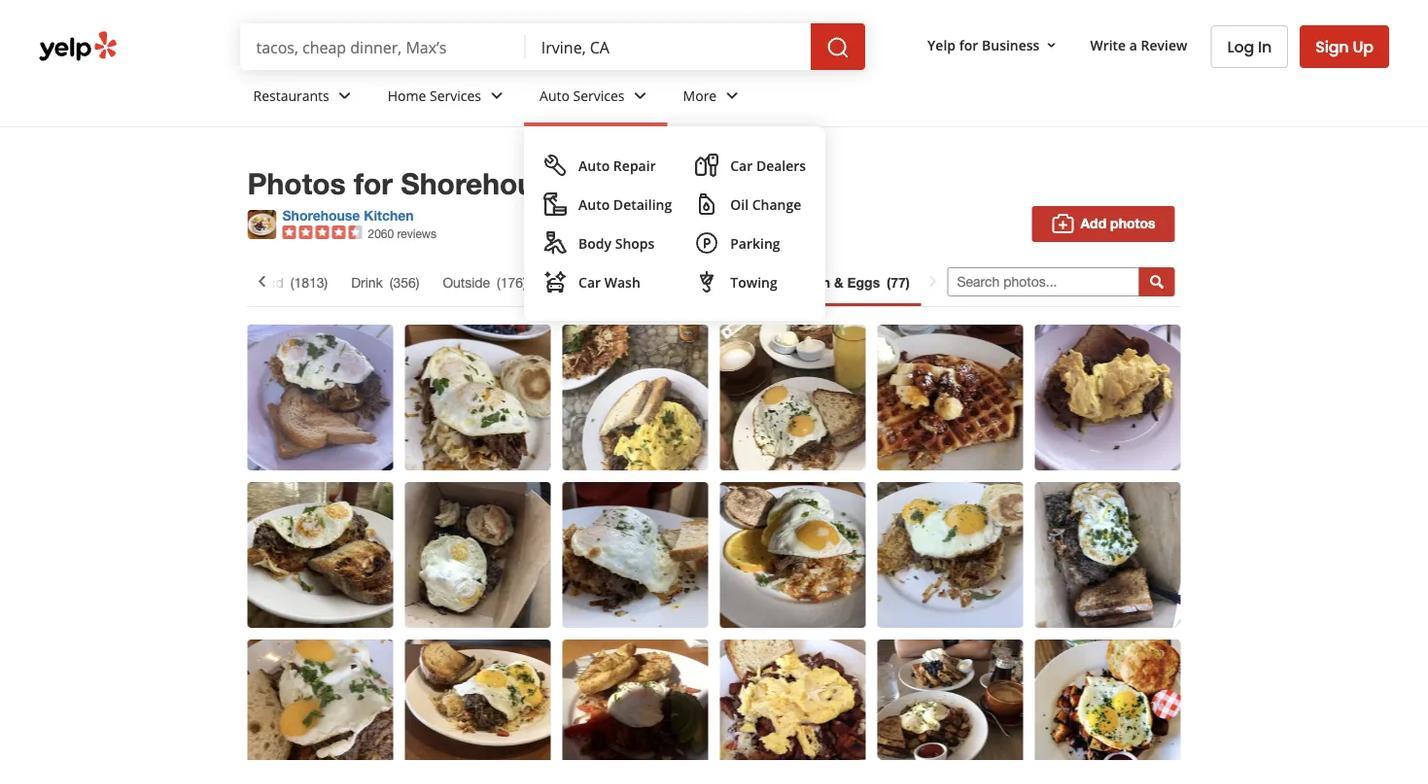 Task type: locate. For each thing, give the bounding box(es) containing it.
short
[[733, 275, 768, 291]]

0 horizontal spatial for
[[354, 165, 393, 200]]

services right home
[[430, 86, 481, 105]]

24 chevron down v2 image for home services
[[485, 84, 509, 108]]

business
[[982, 36, 1040, 54]]

0 vertical spatial kitchen
[[576, 165, 682, 200]]

24 chevron down v2 image inside home services link
[[485, 84, 509, 108]]

1 horizontal spatial kitchen
[[576, 165, 682, 200]]

auto inside auto detailing link
[[579, 195, 610, 213]]

24 chevron down v2 image
[[485, 84, 509, 108], [629, 84, 652, 108], [721, 84, 744, 108]]

hash
[[797, 275, 831, 291]]

services
[[430, 86, 481, 105], [573, 86, 625, 105]]

1 horizontal spatial shorehouse
[[401, 165, 567, 200]]

menu
[[550, 275, 584, 291]]

shorehouse up 4.5 star rating image
[[282, 208, 360, 224]]

body shops
[[579, 234, 655, 252]]

kitchen
[[576, 165, 682, 200], [364, 208, 414, 224]]

eggs
[[847, 275, 880, 291]]

24 chevron down v2 image for more
[[721, 84, 744, 108]]

0 vertical spatial shorehouse
[[401, 165, 567, 200]]

menu
[[524, 126, 826, 321]]

detailing
[[613, 195, 672, 213]]

photo of shorehouse kitchen - la jolla, ca, united states. short rib hash image
[[1035, 640, 1181, 761]]

services up auto repair link
[[573, 86, 625, 105]]

car
[[731, 156, 753, 175], [579, 273, 601, 291]]

auto right 24 auto repair v2 image
[[579, 156, 610, 175]]

towing link
[[688, 263, 814, 301]]

1 horizontal spatial none field
[[541, 36, 796, 57]]

inside
[[644, 275, 681, 291]]

1 vertical spatial kitchen
[[364, 208, 414, 224]]

(167)
[[591, 275, 621, 291]]

menu containing auto repair
[[524, 126, 826, 321]]

for
[[960, 36, 979, 54], [354, 165, 393, 200]]

(96)
[[687, 275, 709, 291]]

yelp for business
[[928, 36, 1040, 54]]

24 towing v2 image
[[696, 270, 719, 294]]

2 none field from the left
[[541, 36, 796, 57]]

auto up body
[[579, 195, 610, 213]]

1 vertical spatial auto
[[579, 156, 610, 175]]

photo of shorehouse kitchen - la jolla, ca, united states. beef short rib hash & eggs image
[[1035, 482, 1181, 628]]

1 horizontal spatial services
[[573, 86, 625, 105]]

0 vertical spatial car
[[731, 156, 753, 175]]

24 chevron down v2 image right the home services
[[485, 84, 509, 108]]

write a review link
[[1083, 27, 1196, 62]]

auto services
[[540, 86, 625, 105]]

0 horizontal spatial services
[[430, 86, 481, 105]]

24 oil change v2 image
[[696, 193, 719, 216]]

body
[[579, 234, 612, 252]]

None search field
[[241, 23, 869, 70]]

1 vertical spatial car
[[579, 273, 601, 291]]

photo of shorehouse kitchen - la jolla, ca, united states. short rib hash image
[[720, 640, 866, 761]]

24 chevron down v2 image inside more link
[[721, 84, 744, 108]]

menu (167)
[[550, 275, 621, 291]]

car inside "link"
[[579, 273, 601, 291]]

1 24 chevron down v2 image from the left
[[485, 84, 509, 108]]

write
[[1091, 36, 1126, 54]]

auto for auto services
[[540, 86, 570, 105]]

menu inside business categories element
[[524, 126, 826, 321]]

car wash link
[[536, 263, 680, 301]]

in
[[1258, 36, 1272, 58]]

shorehouse kitchen
[[282, 208, 414, 224]]

4.5 star rating image
[[282, 226, 362, 239]]

none field up more at the top
[[541, 36, 796, 57]]

2 services from the left
[[573, 86, 625, 105]]

business categories element
[[238, 70, 1390, 321]]

up
[[1353, 35, 1374, 57]]

towing
[[731, 273, 778, 291]]

1 horizontal spatial car
[[731, 156, 753, 175]]

a
[[1130, 36, 1138, 54]]

auto
[[540, 86, 570, 105], [579, 156, 610, 175], [579, 195, 610, 213]]

outside
[[443, 275, 490, 291]]

0 vertical spatial auto
[[540, 86, 570, 105]]

Find text field
[[256, 36, 510, 57]]

none field up home
[[256, 36, 510, 57]]

review
[[1141, 36, 1188, 54]]

auto inside auto services link
[[540, 86, 570, 105]]

none field near
[[541, 36, 796, 57]]

1 vertical spatial for
[[354, 165, 393, 200]]

2060 reviews
[[368, 227, 437, 240]]

log
[[1228, 36, 1255, 58]]

1 horizontal spatial for
[[960, 36, 979, 54]]

log in
[[1228, 36, 1272, 58]]

car dealers
[[731, 156, 806, 175]]

None field
[[256, 36, 510, 57], [541, 36, 796, 57]]

shorehouse up reviews
[[401, 165, 567, 200]]

for for photos
[[354, 165, 393, 200]]

24 car dealer v2 image
[[696, 154, 719, 177]]

auto up 24 auto repair v2 image
[[540, 86, 570, 105]]

24 chevron down v2 image for auto services
[[629, 84, 652, 108]]

sign up
[[1316, 35, 1374, 57]]

home
[[388, 86, 426, 105]]

oil change link
[[688, 185, 814, 224]]

auto services link
[[524, 70, 668, 126]]

2 horizontal spatial 24 chevron down v2 image
[[721, 84, 744, 108]]

0 horizontal spatial none field
[[256, 36, 510, 57]]

sign up link
[[1300, 25, 1390, 68]]

more
[[683, 86, 717, 105]]

log in link
[[1211, 25, 1289, 68]]

2 24 chevron down v2 image from the left
[[629, 84, 652, 108]]

1 horizontal spatial 24 chevron down v2 image
[[629, 84, 652, 108]]

0 horizontal spatial shorehouse
[[282, 208, 360, 224]]

2060
[[368, 227, 394, 240]]

0 vertical spatial for
[[960, 36, 979, 54]]

1 none field from the left
[[256, 36, 510, 57]]

car for car dealers
[[731, 156, 753, 175]]

services for home services
[[430, 86, 481, 105]]

photo of shorehouse kitchen - la jolla, ca, united states. short rib hash was amazing. image
[[247, 482, 393, 628]]

24 body shop v2 image
[[544, 231, 567, 255]]

shorehouse
[[401, 165, 567, 200], [282, 208, 360, 224]]

24 chevron down v2 image inside auto services link
[[629, 84, 652, 108]]

for up shorehouse kitchen
[[354, 165, 393, 200]]

photo of shorehouse kitchen - la jolla, ca, united states. short rib hash & eggs to go image
[[405, 482, 551, 628]]

0 horizontal spatial car
[[579, 273, 601, 291]]

for right yelp
[[960, 36, 979, 54]]

Near text field
[[541, 36, 796, 57]]

car for car wash
[[579, 273, 601, 291]]

2 vertical spatial auto
[[579, 195, 610, 213]]

shorehouse kitchen link
[[282, 208, 414, 224]]

photo of shorehouse kitchen - la jolla, ca, united states. angus short rib hash & eggs | freaking phenomenal image
[[563, 325, 708, 471]]

photo of shorehouse kitchen - la jolla, ca, united states. angus short rib hash image
[[247, 640, 393, 761]]

sign
[[1316, 35, 1349, 57]]

3 24 chevron down v2 image from the left
[[721, 84, 744, 108]]

change
[[752, 195, 802, 213]]

car dealers link
[[688, 146, 814, 185]]

for inside button
[[960, 36, 979, 54]]

24 chevron down v2 image down near "field"
[[629, 84, 652, 108]]

food
[[252, 275, 284, 291]]

add photos link
[[1032, 206, 1175, 242]]

1 services from the left
[[430, 86, 481, 105]]

photo of shorehouse kitchen - la jolla, ca, united states. short rib hash & eggs image
[[247, 325, 393, 471], [405, 325, 551, 471], [1035, 325, 1181, 471], [563, 482, 708, 628], [720, 482, 866, 628], [878, 482, 1024, 628], [405, 640, 551, 761]]

24 chevron down v2 image right more at the top
[[721, 84, 744, 108]]

&
[[834, 275, 844, 291]]

short rib hash & eggs (77)
[[733, 275, 910, 291]]

home services link
[[372, 70, 524, 126]]

auto inside auto repair link
[[579, 156, 610, 175]]

photo of shorehouse kitchen - la jolla, ca, united states. short rib hash w poached add avocado. image
[[563, 640, 708, 761]]

(176)
[[497, 275, 527, 291]]

0 horizontal spatial 24 chevron down v2 image
[[485, 84, 509, 108]]



Task type: vqa. For each thing, say whether or not it's contained in the screenshot.
the Photos for Shorehouse Kitchen
yes



Task type: describe. For each thing, give the bounding box(es) containing it.
0 horizontal spatial kitchen
[[364, 208, 414, 224]]

oil
[[731, 195, 749, 213]]

yelp
[[928, 36, 956, 54]]

auto detailing link
[[536, 185, 680, 224]]

(356)
[[390, 275, 419, 291]]

dealers
[[756, 156, 806, 175]]

inside (96)
[[644, 275, 709, 291]]

add
[[1081, 215, 1107, 231]]

(77)
[[887, 275, 910, 291]]

for for yelp
[[960, 36, 979, 54]]

16 chevron down v2 image
[[1044, 38, 1059, 53]]

car wash
[[579, 273, 641, 291]]

auto for auto repair
[[579, 156, 610, 175]]

rib
[[772, 275, 794, 291]]

photo of shorehouse kitchen - la jolla, ca, united states. salted caramel waffle and a bite of angus short rib hash. so good! image
[[878, 325, 1024, 471]]

photo of shorehouse kitchen - la jolla, ca, united states. short rib hash & eggs; tahitian vanilla french toast; salted caramel latte w/ almond milk. image
[[878, 640, 1024, 761]]

24 auto repair v2 image
[[544, 154, 567, 177]]

add photos
[[1081, 215, 1156, 231]]

auto for auto detailing
[[579, 195, 610, 213]]

photos for shorehouse kitchen
[[247, 165, 682, 200]]

photos
[[1111, 215, 1156, 231]]

yelp for business button
[[920, 27, 1067, 62]]

body shops link
[[536, 224, 680, 263]]

24 chevron down v2 image
[[333, 84, 357, 108]]

repair
[[613, 156, 656, 175]]

restaurants
[[253, 86, 329, 105]]

wash
[[605, 273, 641, 291]]

parking
[[731, 234, 780, 252]]

(1813)
[[291, 275, 328, 291]]

1 vertical spatial shorehouse
[[282, 208, 360, 224]]

outside (176)
[[443, 275, 527, 291]]

shops
[[615, 234, 655, 252]]

write a review
[[1091, 36, 1188, 54]]

search image
[[827, 36, 850, 59]]

home services
[[388, 86, 481, 105]]

24 parking v2 image
[[696, 231, 719, 255]]

shorehouse kitchen image
[[247, 210, 277, 239]]

auto detailing
[[579, 195, 672, 213]]

reviews
[[397, 227, 437, 240]]

restaurants link
[[238, 70, 372, 126]]

photos
[[247, 165, 346, 200]]

more link
[[668, 70, 760, 126]]

photo of shorehouse kitchen - la jolla, ca, united states. short rib hash & eggs and caramelized tahitian vanilla bean french toast w/ bananas and chantilly cream image
[[720, 325, 866, 471]]

auto repair link
[[536, 146, 680, 185]]

drink
[[351, 275, 383, 291]]

none field find
[[256, 36, 510, 57]]

24 auto detailing v2 image
[[544, 193, 567, 216]]

parking link
[[688, 224, 814, 263]]

services for auto services
[[573, 86, 625, 105]]

oil change
[[731, 195, 802, 213]]

24 car wash v2 image
[[544, 270, 567, 294]]

food (1813)
[[252, 275, 328, 291]]

Search photos... text field
[[948, 267, 1140, 297]]

auto repair
[[579, 156, 656, 175]]

drink (356)
[[351, 275, 419, 291]]



